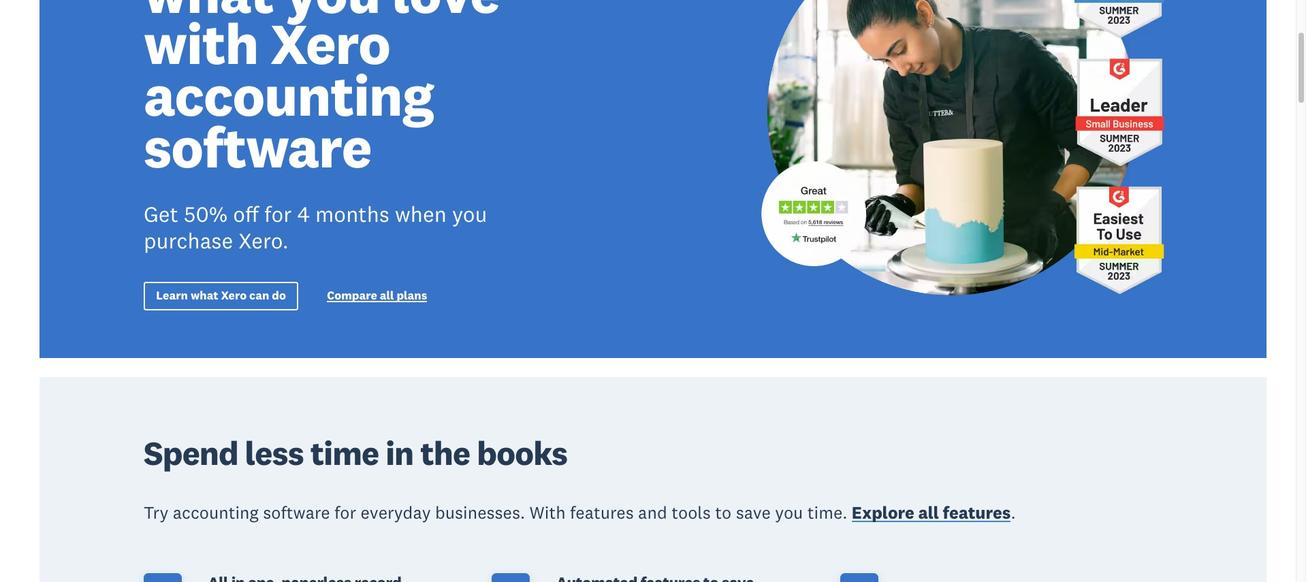 Task type: locate. For each thing, give the bounding box(es) containing it.
try
[[144, 502, 168, 524]]

xero.
[[239, 227, 289, 254]]

learn what xero can do link
[[144, 282, 298, 310]]

what
[[191, 288, 218, 303]]

accounting
[[173, 502, 259, 524]]

all left plans
[[380, 288, 394, 303]]

1 horizontal spatial features
[[943, 502, 1011, 524]]

for for everyday
[[334, 502, 356, 524]]

spend
[[144, 432, 238, 474]]

everyday
[[361, 502, 431, 524]]

1 horizontal spatial you
[[775, 502, 803, 524]]

0 horizontal spatial you
[[452, 200, 487, 228]]

businesses.
[[435, 502, 525, 524]]

.
[[1011, 502, 1016, 524]]

1 features from the left
[[570, 502, 634, 524]]

1 horizontal spatial for
[[334, 502, 356, 524]]

all right explore
[[919, 502, 939, 524]]

compare
[[327, 288, 377, 303]]

for
[[264, 200, 292, 228], [334, 502, 356, 524]]

you
[[452, 200, 487, 228], [775, 502, 803, 524]]

spend less time in the books
[[144, 432, 567, 474]]

1 vertical spatial you
[[775, 502, 803, 524]]

0 horizontal spatial all
[[380, 288, 394, 303]]

0 horizontal spatial features
[[570, 502, 634, 524]]

you right when
[[452, 200, 487, 228]]

explore all features link
[[852, 502, 1011, 527]]

for right software
[[334, 502, 356, 524]]

0 vertical spatial you
[[452, 200, 487, 228]]

compare all plans
[[327, 288, 427, 303]]

with
[[530, 502, 566, 524]]

0 horizontal spatial for
[[264, 200, 292, 228]]

0 vertical spatial for
[[264, 200, 292, 228]]

for left 4
[[264, 200, 292, 228]]

you right save
[[775, 502, 803, 524]]

compare all plans link
[[327, 288, 427, 307]]

features
[[570, 502, 634, 524], [943, 502, 1011, 524]]

can
[[249, 288, 269, 303]]

2 features from the left
[[943, 502, 1011, 524]]

a xero user decorating a cake with blue icing. social proof badges surrounding the circular image. image
[[666, 0, 1267, 358]]

1 vertical spatial all
[[919, 502, 939, 524]]

1 horizontal spatial all
[[919, 502, 939, 524]]

1 vertical spatial for
[[334, 502, 356, 524]]

all
[[380, 288, 394, 303], [919, 502, 939, 524]]

for inside get 50% off for 4 months when you purchase xero.
[[264, 200, 292, 228]]

do
[[272, 288, 286, 303]]



Task type: describe. For each thing, give the bounding box(es) containing it.
software
[[263, 502, 330, 524]]

explore
[[852, 502, 915, 524]]

plans
[[397, 288, 427, 303]]

when
[[395, 200, 447, 228]]

get
[[144, 200, 178, 228]]

books
[[477, 432, 567, 474]]

and
[[638, 502, 667, 524]]

learn
[[156, 288, 188, 303]]

get 50% off for 4 months when you purchase xero.
[[144, 200, 487, 254]]

4
[[297, 200, 310, 228]]

time.
[[808, 502, 848, 524]]

less
[[245, 432, 304, 474]]

try accounting software for everyday businesses. with features and tools to save you time. explore all features .
[[144, 502, 1016, 524]]

50%
[[184, 200, 228, 228]]

tools
[[672, 502, 711, 524]]

purchase
[[144, 227, 233, 254]]

xero
[[221, 288, 247, 303]]

the
[[420, 432, 470, 474]]

time
[[310, 432, 379, 474]]

learn what xero can do
[[156, 288, 286, 303]]

0 vertical spatial all
[[380, 288, 394, 303]]

months
[[315, 200, 390, 228]]

for for 4
[[264, 200, 292, 228]]

off
[[233, 200, 259, 228]]

to
[[715, 502, 732, 524]]

you inside get 50% off for 4 months when you purchase xero.
[[452, 200, 487, 228]]

save
[[736, 502, 771, 524]]

in
[[386, 432, 414, 474]]



Task type: vqa. For each thing, say whether or not it's contained in the screenshot.
Try
yes



